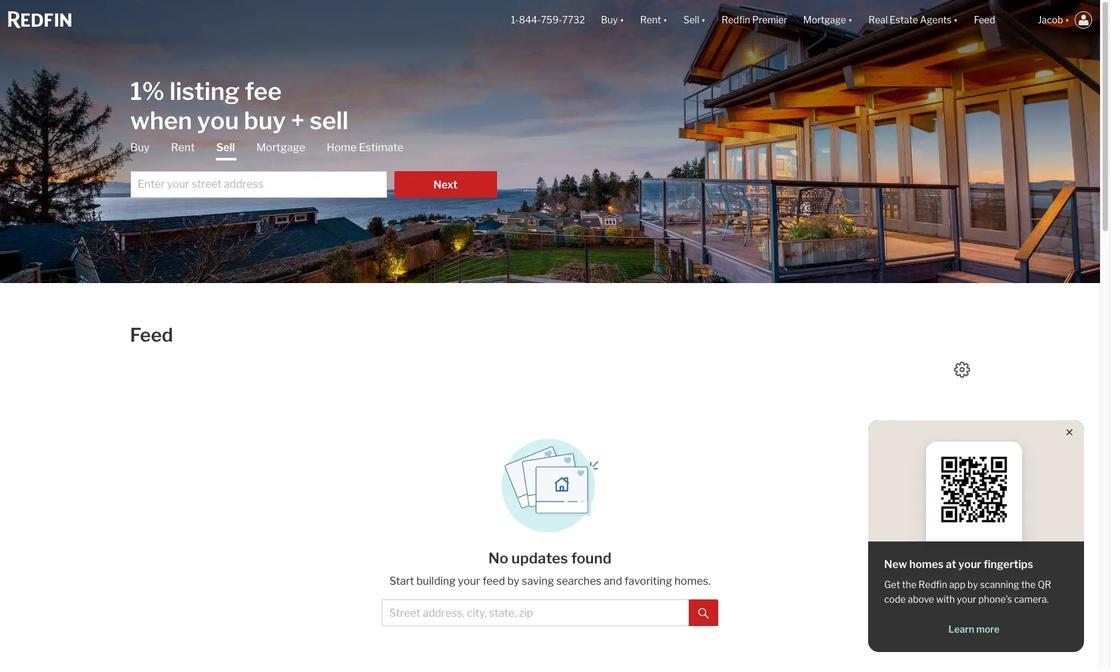 Task type: describe. For each thing, give the bounding box(es) containing it.
scanning
[[980, 579, 1020, 591]]

2 the from the left
[[1022, 579, 1036, 591]]

premier
[[753, 14, 788, 26]]

redfin inside get the redfin app by scanning the qr code above with your phone's camera.
[[919, 579, 948, 591]]

next button
[[394, 171, 497, 198]]

fee
[[245, 76, 282, 106]]

next
[[434, 178, 458, 191]]

more
[[977, 624, 1000, 635]]

get the redfin app by scanning the qr code above with your phone's camera.
[[885, 579, 1052, 605]]

favoriting
[[625, 575, 672, 588]]

when
[[130, 106, 192, 135]]

above
[[908, 594, 935, 605]]

no
[[489, 550, 509, 567]]

real
[[869, 14, 888, 26]]

real estate agents ▾ button
[[861, 0, 966, 40]]

redfin inside button
[[722, 14, 751, 26]]

1 the from the left
[[902, 579, 917, 591]]

buy ▾ button
[[593, 0, 632, 40]]

+
[[291, 106, 305, 135]]

1-844-759-7732
[[511, 14, 585, 26]]

759-
[[541, 14, 562, 26]]

by for feed
[[508, 575, 520, 588]]

▾ for buy ▾
[[620, 14, 624, 26]]

home estimate link
[[327, 140, 404, 155]]

rent for rent ▾
[[640, 14, 661, 26]]

new homes at your fingertips
[[885, 559, 1034, 571]]

buy link
[[130, 140, 150, 155]]

code
[[885, 594, 906, 605]]

learn
[[949, 624, 975, 635]]

qr
[[1038, 579, 1052, 591]]

saving
[[522, 575, 554, 588]]

building
[[417, 575, 456, 588]]

home
[[327, 141, 357, 154]]

buy ▾
[[601, 14, 624, 26]]

homes.
[[675, 575, 711, 588]]

agents
[[920, 14, 952, 26]]

jacob ▾
[[1038, 14, 1070, 26]]

get
[[885, 579, 900, 591]]

sell ▾
[[684, 14, 706, 26]]

jacob
[[1038, 14, 1064, 26]]

buy for buy ▾
[[601, 14, 618, 26]]

rent ▾ button
[[632, 0, 676, 40]]

estate
[[890, 14, 918, 26]]

with
[[937, 594, 955, 605]]

learn more link
[[885, 623, 1064, 636]]

tab list containing buy
[[130, 140, 497, 198]]

fingertips
[[984, 559, 1034, 571]]

Street address, city, state, zip search field
[[382, 600, 689, 627]]

feed button
[[966, 0, 1030, 40]]

▾ for mortgage ▾
[[849, 14, 853, 26]]

real estate agents ▾
[[869, 14, 958, 26]]



Task type: vqa. For each thing, say whether or not it's contained in the screenshot.
Sell ▾ button
yes



Task type: locate. For each thing, give the bounding box(es) containing it.
estimate
[[359, 141, 404, 154]]

1 horizontal spatial buy
[[601, 14, 618, 26]]

your down app
[[957, 594, 977, 605]]

▾ left rent ▾
[[620, 14, 624, 26]]

mortgage ▾ button
[[796, 0, 861, 40]]

the right "get"
[[902, 579, 917, 591]]

0 horizontal spatial the
[[902, 579, 917, 591]]

mortgage ▾ button
[[804, 0, 853, 40]]

Enter your street address search field
[[130, 171, 387, 198]]

1-844-759-7732 link
[[511, 14, 585, 26]]

redfin
[[722, 14, 751, 26], [919, 579, 948, 591]]

0 horizontal spatial buy
[[130, 141, 150, 154]]

buy inside buy ▾ dropdown button
[[601, 14, 618, 26]]

▾ for rent ▾
[[663, 14, 668, 26]]

rent right buy ▾
[[640, 14, 661, 26]]

app install qr code image
[[937, 453, 1012, 527]]

start building your feed by saving searches and favoriting homes.
[[390, 575, 711, 588]]

by right app
[[968, 579, 979, 591]]

by for app
[[968, 579, 979, 591]]

1 vertical spatial mortgage
[[256, 141, 305, 154]]

mortgage inside dropdown button
[[804, 14, 847, 26]]

buy
[[244, 106, 286, 135]]

sell
[[310, 106, 349, 135]]

1% listing fee when you buy + sell
[[130, 76, 349, 135]]

at
[[946, 559, 957, 571]]

▾ for sell ▾
[[702, 14, 706, 26]]

1 horizontal spatial by
[[968, 579, 979, 591]]

redfin left premier
[[722, 14, 751, 26]]

4 ▾ from the left
[[849, 14, 853, 26]]

submit search image
[[698, 608, 709, 619]]

feed inside button
[[974, 14, 996, 26]]

mortgage link
[[256, 140, 305, 155]]

1 vertical spatial buy
[[130, 141, 150, 154]]

0 vertical spatial redfin
[[722, 14, 751, 26]]

sell for sell
[[216, 141, 235, 154]]

0 vertical spatial sell
[[684, 14, 700, 26]]

by right feed on the left bottom of the page
[[508, 575, 520, 588]]

1%
[[130, 76, 165, 106]]

the up camera.
[[1022, 579, 1036, 591]]

mortgage for mortgage
[[256, 141, 305, 154]]

▾ right jacob
[[1066, 14, 1070, 26]]

sell right rent ▾
[[684, 14, 700, 26]]

your inside get the redfin app by scanning the qr code above with your phone's camera.
[[957, 594, 977, 605]]

7732
[[562, 14, 585, 26]]

rent for rent
[[171, 141, 195, 154]]

1 horizontal spatial rent
[[640, 14, 661, 26]]

mortgage for mortgage ▾
[[804, 14, 847, 26]]

redfin premier
[[722, 14, 788, 26]]

844-
[[519, 14, 541, 26]]

mortgage ▾
[[804, 14, 853, 26]]

buy right 7732
[[601, 14, 618, 26]]

sell link
[[216, 140, 235, 160]]

0 horizontal spatial by
[[508, 575, 520, 588]]

no updates found
[[489, 550, 612, 567]]

sell for sell ▾
[[684, 14, 700, 26]]

sell ▾ button
[[684, 0, 706, 40]]

sell down you
[[216, 141, 235, 154]]

0 horizontal spatial rent
[[171, 141, 195, 154]]

▾ right agents at the top of page
[[954, 14, 958, 26]]

feed
[[483, 575, 505, 588]]

your
[[959, 559, 982, 571], [458, 575, 480, 588], [957, 594, 977, 605]]

1 ▾ from the left
[[620, 14, 624, 26]]

redfin premier button
[[714, 0, 796, 40]]

homes
[[910, 559, 944, 571]]

and
[[604, 575, 622, 588]]

rent ▾
[[640, 14, 668, 26]]

app
[[950, 579, 966, 591]]

mortgage down buy
[[256, 141, 305, 154]]

▾ left "real" at the top right of page
[[849, 14, 853, 26]]

updates
[[512, 550, 568, 567]]

2 ▾ from the left
[[663, 14, 668, 26]]

by inside get the redfin app by scanning the qr code above with your phone's camera.
[[968, 579, 979, 591]]

0 horizontal spatial sell
[[216, 141, 235, 154]]

learn more
[[949, 624, 1000, 635]]

0 vertical spatial your
[[959, 559, 982, 571]]

0 vertical spatial mortgage
[[804, 14, 847, 26]]

you
[[197, 106, 239, 135]]

5 ▾ from the left
[[954, 14, 958, 26]]

1 vertical spatial sell
[[216, 141, 235, 154]]

searches
[[557, 575, 602, 588]]

▾
[[620, 14, 624, 26], [663, 14, 668, 26], [702, 14, 706, 26], [849, 14, 853, 26], [954, 14, 958, 26], [1066, 14, 1070, 26]]

1 horizontal spatial sell
[[684, 14, 700, 26]]

found
[[571, 550, 612, 567]]

sell
[[684, 14, 700, 26], [216, 141, 235, 154]]

0 vertical spatial feed
[[974, 14, 996, 26]]

1 vertical spatial feed
[[130, 324, 173, 347]]

1 vertical spatial your
[[458, 575, 480, 588]]

camera.
[[1015, 594, 1049, 605]]

start
[[390, 575, 414, 588]]

buy ▾ button
[[601, 0, 624, 40]]

mortgage left "real" at the top right of page
[[804, 14, 847, 26]]

tab list
[[130, 140, 497, 198]]

3 ▾ from the left
[[702, 14, 706, 26]]

▾ right rent ▾
[[702, 14, 706, 26]]

real estate agents ▾ link
[[869, 0, 958, 40]]

rent link
[[171, 140, 195, 155]]

home estimate
[[327, 141, 404, 154]]

rent inside dropdown button
[[640, 14, 661, 26]]

rent
[[640, 14, 661, 26], [171, 141, 195, 154]]

1 horizontal spatial feed
[[974, 14, 996, 26]]

mortgage
[[804, 14, 847, 26], [256, 141, 305, 154]]

your left feed on the left bottom of the page
[[458, 575, 480, 588]]

the
[[902, 579, 917, 591], [1022, 579, 1036, 591]]

new
[[885, 559, 908, 571]]

2 vertical spatial your
[[957, 594, 977, 605]]

0 vertical spatial rent
[[640, 14, 661, 26]]

0 horizontal spatial redfin
[[722, 14, 751, 26]]

by
[[508, 575, 520, 588], [968, 579, 979, 591]]

1-
[[511, 14, 519, 26]]

buy down the when
[[130, 141, 150, 154]]

1 horizontal spatial the
[[1022, 579, 1036, 591]]

0 horizontal spatial mortgage
[[256, 141, 305, 154]]

buy
[[601, 14, 618, 26], [130, 141, 150, 154]]

sell ▾ button
[[676, 0, 714, 40]]

listing
[[170, 76, 240, 106]]

▾ left sell ▾
[[663, 14, 668, 26]]

phone's
[[979, 594, 1013, 605]]

6 ▾ from the left
[[1066, 14, 1070, 26]]

rent down the when
[[171, 141, 195, 154]]

▾ for jacob ▾
[[1066, 14, 1070, 26]]

rent ▾ button
[[640, 0, 668, 40]]

sell inside dropdown button
[[684, 14, 700, 26]]

your right 'at'
[[959, 559, 982, 571]]

buy for buy
[[130, 141, 150, 154]]

0 vertical spatial buy
[[601, 14, 618, 26]]

redfin up above
[[919, 579, 948, 591]]

0 horizontal spatial feed
[[130, 324, 173, 347]]

1 horizontal spatial mortgage
[[804, 14, 847, 26]]

1 vertical spatial redfin
[[919, 579, 948, 591]]

feed
[[974, 14, 996, 26], [130, 324, 173, 347]]

1 vertical spatial rent
[[171, 141, 195, 154]]

1 horizontal spatial redfin
[[919, 579, 948, 591]]



